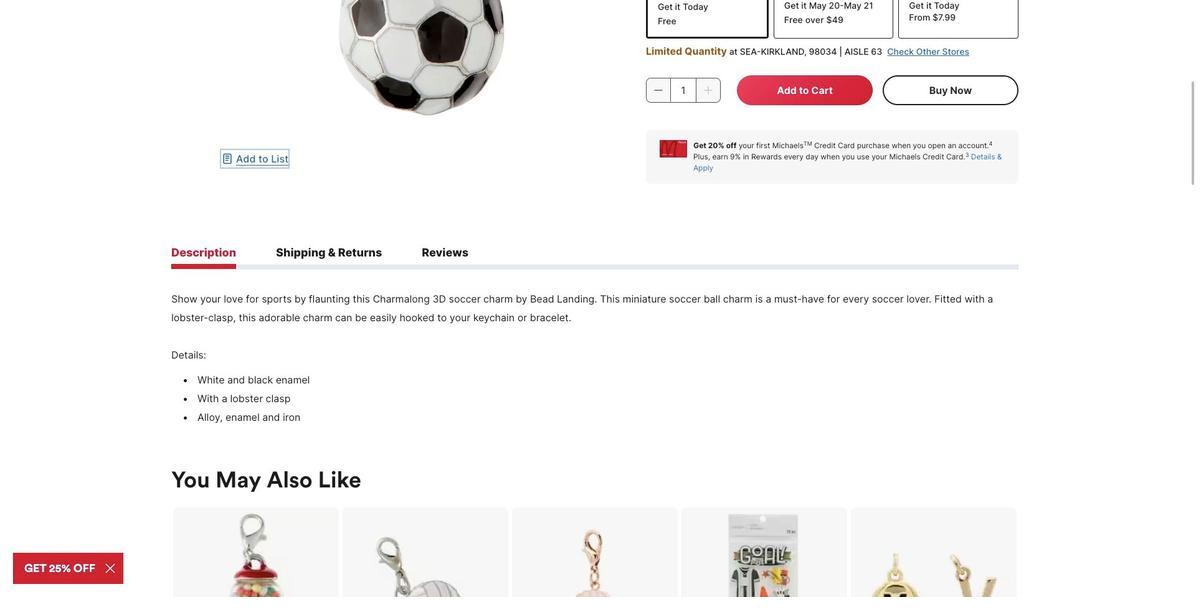 Task type: describe. For each thing, give the bounding box(es) containing it.
bl charm shell white gld 1pc image
[[512, 508, 678, 598]]

bl charm alpha v 14kgd 2pc image
[[851, 508, 1018, 598]]

Number Stepper text field
[[672, 78, 696, 103]]

plcc card logo image
[[660, 140, 688, 158]]

bl novelty chm volleyball 1pc image
[[343, 508, 509, 598]]



Task type: locate. For each thing, give the bounding box(es) containing it.
charmalong&#x2122; 3d soccer charm by bead landing&#x2122; image
[[221, 0, 622, 135]]

tabler image
[[221, 153, 234, 165]]

rec stkr soccer icons image
[[682, 508, 848, 598]]

tab list
[[171, 246, 1019, 270]]



Task type: vqa. For each thing, say whether or not it's contained in the screenshot.
THE CRAFTS
no



